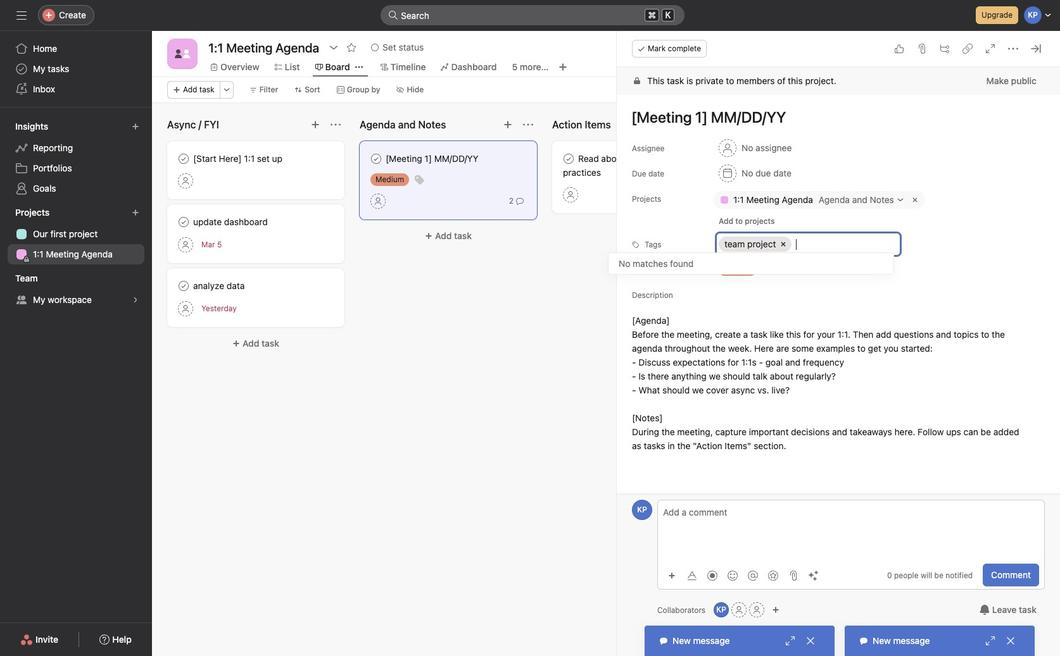 Task type: vqa. For each thing, say whether or not it's contained in the screenshot.
are
yes



Task type: locate. For each thing, give the bounding box(es) containing it.
mar
[[201, 240, 215, 250]]

1 horizontal spatial we
[[709, 371, 721, 382]]

more actions for this task image
[[1008, 44, 1018, 54]]

important
[[749, 427, 789, 438]]

1 horizontal spatial meeting
[[746, 194, 779, 205]]

talk
[[753, 371, 768, 382]]

meeting
[[746, 194, 779, 205], [46, 249, 79, 260]]

2 close image from the left
[[1006, 636, 1016, 647]]

leave task button
[[971, 599, 1045, 622]]

close image
[[806, 636, 816, 647], [1006, 636, 1016, 647]]

to left get
[[857, 343, 866, 354]]

1 vertical spatial no
[[742, 168, 753, 179]]

set
[[257, 153, 270, 164]]

description document
[[618, 314, 1045, 453]]

0 horizontal spatial tasks
[[48, 63, 69, 74]]

assignee
[[756, 142, 792, 153]]

to right topics
[[981, 329, 989, 340]]

added
[[993, 427, 1019, 438]]

1 horizontal spatial expand new message image
[[985, 636, 995, 647]]

no inside the no assignee dropdown button
[[742, 142, 753, 153]]

hide sidebar image
[[16, 10, 27, 20]]

1 horizontal spatial tasks
[[644, 441, 665, 452]]

mark complete image
[[176, 279, 191, 294]]

add task for add task button to the top
[[183, 85, 214, 94]]

0 horizontal spatial kp button
[[632, 500, 652, 521]]

set status button
[[365, 39, 429, 56]]

kp button
[[632, 500, 652, 521], [714, 603, 729, 618]]

leave
[[992, 605, 1017, 616]]

0 horizontal spatial add task
[[183, 85, 214, 94]]

1 vertical spatial for
[[728, 357, 739, 368]]

1 horizontal spatial date
[[773, 168, 792, 179]]

2 vertical spatial 1:1
[[33, 249, 44, 260]]

mark complete checkbox left analyze
[[176, 279, 191, 294]]

record a video image
[[707, 571, 717, 581]]

1:1s inside the [agenda] before the meeting, create a task like this for your 1:1. then add questions and topics to the agenda throughout the week. here are some examples to get you started: - discuss expectations for 1:1s - goal and frequency - is there anything we should talk about regularly? - what should we cover async vs. live?
[[741, 357, 757, 368]]

no left due
[[742, 168, 753, 179]]

we down anything
[[692, 385, 704, 396]]

formatting image
[[687, 571, 697, 581]]

task for add task button to the top
[[199, 85, 214, 94]]

and left notes
[[852, 194, 867, 205]]

0 horizontal spatial for
[[728, 357, 739, 368]]

1 vertical spatial projects
[[15, 207, 50, 218]]

agenda inside dropdown button
[[819, 194, 850, 205]]

2 my from the top
[[33, 294, 45, 305]]

meeting inside projects "element"
[[46, 249, 79, 260]]

0 horizontal spatial mark complete checkbox
[[176, 151, 191, 167]]

frequency
[[803, 357, 844, 368]]

add to starred image
[[346, 42, 357, 53]]

here.
[[895, 427, 915, 438]]

1 mark complete checkbox from the left
[[176, 151, 191, 167]]

meeting down our first project
[[46, 249, 79, 260]]

my down the team popup button
[[33, 294, 45, 305]]

close details image
[[1031, 44, 1041, 54]]

agenda down "no due date"
[[782, 194, 813, 205]]

mark complete image left "update"
[[176, 215, 191, 230]]

0 horizontal spatial meeting
[[46, 249, 79, 260]]

None text field
[[796, 237, 894, 252]]

5 right mar
[[217, 240, 222, 250]]

projects down the due date
[[632, 194, 661, 204]]

status
[[399, 42, 424, 53]]

1 horizontal spatial 1:1s
[[741, 357, 757, 368]]

project.
[[805, 75, 836, 86]]

0 likes. click to like this task image
[[894, 44, 904, 54]]

mark complete checkbox left "update"
[[176, 215, 191, 230]]

and notes
[[398, 119, 446, 130]]

1 vertical spatial 1:1
[[733, 194, 744, 205]]

to
[[726, 75, 734, 86], [735, 217, 743, 226], [981, 329, 989, 340], [857, 343, 866, 354]]

see details, my workspace image
[[132, 296, 139, 304]]

home
[[33, 43, 57, 54]]

best
[[662, 153, 680, 164]]

1 horizontal spatial project
[[747, 239, 776, 250]]

0 horizontal spatial 5
[[217, 240, 222, 250]]

Mark complete checkbox
[[561, 151, 576, 167], [176, 215, 191, 230], [176, 279, 191, 294]]

1 vertical spatial kp
[[716, 605, 726, 615]]

Mark complete checkbox
[[176, 151, 191, 167], [369, 151, 384, 167]]

0 vertical spatial 5
[[512, 61, 518, 72]]

and left topics
[[936, 329, 951, 340]]

our first project link
[[8, 224, 144, 244]]

for down week.
[[728, 357, 739, 368]]

project up 1:1 meeting agenda link
[[69, 229, 98, 239]]

1 vertical spatial meeting,
[[677, 427, 713, 438]]

mark complete checkbox left [start
[[176, 151, 191, 167]]

home link
[[8, 39, 144, 59]]

about inside the [agenda] before the meeting, create a task like this for your 1:1. then add questions and topics to the agenda throughout the week. here are some examples to get you started: - discuss expectations for 1:1s - goal and frequency - is there anything we should talk about regularly? - what should we cover async vs. live?
[[770, 371, 793, 382]]

1 vertical spatial meeting
[[46, 249, 79, 260]]

more section actions image
[[331, 120, 341, 130]]

0 vertical spatial kp
[[637, 505, 647, 515]]

should up async
[[723, 371, 750, 382]]

add inside button
[[719, 217, 733, 226]]

2 vertical spatial add task
[[243, 338, 279, 349]]

main content
[[617, 67, 1060, 657]]

agenda down our first project link
[[81, 249, 113, 260]]

0 horizontal spatial close image
[[806, 636, 816, 647]]

be right can
[[981, 427, 991, 438]]

task inside the [agenda] before the meeting, create a task like this for your 1:1. then add questions and topics to the agenda throughout the week. here are some examples to get you started: - discuss expectations for 1:1s - goal and frequency - is there anything we should talk about regularly? - what should we cover async vs. live?
[[750, 329, 768, 340]]

0 vertical spatial for
[[803, 329, 815, 340]]

my for my workspace
[[33, 294, 45, 305]]

mark complete image up practices
[[561, 151, 576, 167]]

tab actions image
[[355, 63, 363, 71]]

0 horizontal spatial 1:1s
[[627, 153, 642, 164]]

takeaways
[[850, 427, 892, 438]]

will
[[921, 571, 932, 581]]

copy task link image
[[963, 44, 973, 54]]

be right will
[[934, 571, 943, 581]]

mark complete image
[[176, 151, 191, 167], [369, 151, 384, 167], [561, 151, 576, 167], [176, 215, 191, 230]]

people image
[[175, 46, 190, 61]]

assignee
[[632, 144, 665, 153]]

to left projects
[[735, 217, 743, 226]]

projects up our
[[15, 207, 50, 218]]

1 vertical spatial be
[[934, 571, 943, 581]]

mark complete image for read about 1:1s and best practices
[[561, 151, 576, 167]]

no inside the no due date dropdown button
[[742, 168, 753, 179]]

1 horizontal spatial projects
[[632, 194, 661, 204]]

overview link
[[210, 60, 259, 74]]

2 no from the top
[[742, 168, 753, 179]]

agenda left notes
[[819, 194, 850, 205]]

mark complete checkbox for analyze data
[[176, 279, 191, 294]]

1 vertical spatial 1:1 meeting agenda
[[33, 249, 113, 260]]

mark complete image left [start
[[176, 151, 191, 167]]

add task
[[183, 85, 214, 94], [435, 231, 472, 241], [243, 338, 279, 349]]

task
[[667, 75, 684, 86], [199, 85, 214, 94], [454, 231, 472, 241], [750, 329, 768, 340], [262, 338, 279, 349], [1019, 605, 1037, 616]]

add task button
[[167, 81, 220, 99], [360, 225, 537, 248], [167, 332, 344, 355]]

1 vertical spatial should
[[662, 385, 690, 396]]

tasks inside [notes] during the meeting, capture important decisions and takeaways here. follow ups can be added as tasks in the "action items" section.
[[644, 441, 665, 452]]

0 vertical spatial 1:1 meeting agenda
[[733, 194, 813, 205]]

full screen image
[[985, 44, 995, 54]]

teams element
[[0, 267, 152, 313]]

is
[[686, 75, 693, 86]]

1 vertical spatial mark complete checkbox
[[176, 215, 191, 230]]

new project or portfolio image
[[132, 209, 139, 217]]

None text field
[[205, 36, 322, 59]]

ai assist options (upgrade) image
[[809, 571, 819, 581]]

1:1 meeting agenda down our first project link
[[33, 249, 113, 260]]

make public
[[986, 75, 1037, 86]]

1 vertical spatial tasks
[[644, 441, 665, 452]]

more…
[[520, 61, 549, 72]]

0 horizontal spatial project
[[69, 229, 98, 239]]

set
[[383, 42, 396, 53]]

1 vertical spatial my
[[33, 294, 45, 305]]

we up cover
[[709, 371, 721, 382]]

[notes]
[[632, 413, 663, 424]]

anything
[[671, 371, 707, 382]]

hide
[[407, 85, 424, 94]]

1:1 down our
[[33, 249, 44, 260]]

0 horizontal spatial expand new message image
[[785, 636, 795, 647]]

my inside the teams element
[[33, 294, 45, 305]]

5 inside popup button
[[512, 61, 518, 72]]

agenda and notes
[[360, 119, 446, 130]]

1 vertical spatial add task
[[435, 231, 472, 241]]

0 vertical spatial 1:1
[[244, 153, 255, 164]]

add
[[183, 85, 197, 94], [719, 217, 733, 226], [435, 231, 452, 241], [243, 338, 259, 349]]

0 vertical spatial meeting,
[[677, 329, 713, 340]]

topics
[[954, 329, 979, 340]]

help
[[112, 635, 132, 645]]

filter
[[259, 85, 278, 94]]

0 vertical spatial no
[[742, 142, 753, 153]]

started:
[[901, 343, 933, 354]]

mark complete checkbox up medium on the top of the page
[[369, 151, 384, 167]]

0 horizontal spatial about
[[601, 153, 625, 164]]

for
[[803, 329, 815, 340], [728, 357, 739, 368]]

private
[[695, 75, 724, 86]]

tasks down during at the right
[[644, 441, 665, 452]]

comment
[[991, 570, 1031, 581]]

2 vertical spatial mark complete checkbox
[[176, 279, 191, 294]]

1:1 meeting agenda
[[733, 194, 813, 205], [33, 249, 113, 260]]

attachments: add a file to this task, [meeting 1] mm/dd/yy image
[[917, 44, 927, 54]]

0 vertical spatial should
[[723, 371, 750, 382]]

1 horizontal spatial kp
[[716, 605, 726, 615]]

mark complete checkbox for update dashboard
[[176, 215, 191, 230]]

portfolios
[[33, 163, 72, 174]]

1:1s up due
[[627, 153, 642, 164]]

1 horizontal spatial for
[[803, 329, 815, 340]]

goals
[[33, 183, 56, 194]]

meeting, inside [notes] during the meeting, capture important decisions and takeaways here. follow ups can be added as tasks in the "action items" section.
[[677, 427, 713, 438]]

2 vertical spatial add task button
[[167, 332, 344, 355]]

vs.
[[757, 385, 769, 396]]

2 horizontal spatial 1:1
[[733, 194, 744, 205]]

the down [agenda]
[[661, 329, 674, 340]]

tasks down the home
[[48, 63, 69, 74]]

meeting, for create
[[677, 329, 713, 340]]

notified
[[946, 571, 973, 581]]

2 mark complete checkbox from the left
[[369, 151, 384, 167]]

upgrade button
[[976, 6, 1018, 24]]

0 vertical spatial projects
[[632, 194, 661, 204]]

mark complete image for update dashboard
[[176, 215, 191, 230]]

add to projects button
[[713, 213, 780, 231]]

Search tasks, projects, and more text field
[[381, 5, 685, 25]]

projects
[[632, 194, 661, 204], [15, 207, 50, 218]]

at mention image
[[748, 571, 758, 581]]

1 horizontal spatial new message
[[873, 636, 930, 647]]

update
[[193, 217, 222, 227]]

meeting, for capture
[[677, 427, 713, 438]]

2 horizontal spatial add task
[[435, 231, 472, 241]]

0 horizontal spatial kp
[[637, 505, 647, 515]]

the right in
[[677, 441, 690, 452]]

1 horizontal spatial 5
[[512, 61, 518, 72]]

meeting, inside the [agenda] before the meeting, create a task like this for your 1:1. then add questions and topics to the agenda throughout the week. here are some examples to get you started: - discuss expectations for 1:1s - goal and frequency - is there anything we should talk about regularly? - what should we cover async vs. live?
[[677, 329, 713, 340]]

new message
[[673, 636, 730, 647], [873, 636, 930, 647]]

0 horizontal spatial we
[[692, 385, 704, 396]]

1 expand new message image from the left
[[785, 636, 795, 647]]

mark
[[648, 44, 666, 53]]

and down some
[[785, 357, 800, 368]]

should down anything
[[662, 385, 690, 396]]

and right decisions
[[832, 427, 847, 438]]

5 more…
[[512, 61, 549, 72]]

5 left more…
[[512, 61, 518, 72]]

1 vertical spatial add task button
[[360, 225, 537, 248]]

my up inbox
[[33, 63, 45, 74]]

this right 'of'
[[788, 75, 803, 86]]

mark complete checkbox up practices
[[561, 151, 576, 167]]

async
[[167, 119, 196, 130]]

1:1 up add to projects
[[733, 194, 744, 205]]

tags
[[645, 240, 661, 250]]

be inside [notes] during the meeting, capture important decisions and takeaways here. follow ups can be added as tasks in the "action items" section.
[[981, 427, 991, 438]]

0 vertical spatial this
[[788, 75, 803, 86]]

0 horizontal spatial 1:1
[[33, 249, 44, 260]]

1 vertical spatial about
[[770, 371, 793, 382]]

0 vertical spatial meeting
[[746, 194, 779, 205]]

1 horizontal spatial add task
[[243, 338, 279, 349]]

for up some
[[803, 329, 815, 340]]

0 vertical spatial about
[[601, 153, 625, 164]]

no left assignee
[[742, 142, 753, 153]]

0 horizontal spatial projects
[[15, 207, 50, 218]]

1:1
[[244, 153, 255, 164], [733, 194, 744, 205], [33, 249, 44, 260]]

insights
[[15, 121, 48, 132]]

update dashboard
[[193, 217, 268, 227]]

1:1 meeting agenda inside projects "element"
[[33, 249, 113, 260]]

to right private
[[726, 75, 734, 86]]

0 horizontal spatial date
[[648, 169, 664, 179]]

about up live?
[[770, 371, 793, 382]]

about
[[601, 153, 625, 164], [770, 371, 793, 382]]

collaborators
[[657, 606, 706, 615]]

1 vertical spatial 1:1s
[[741, 357, 757, 368]]

1 horizontal spatial 1:1
[[244, 153, 255, 164]]

1:1 meeting agenda up projects
[[733, 194, 813, 205]]

about right read
[[601, 153, 625, 164]]

team
[[724, 239, 745, 250]]

1:1s down week.
[[741, 357, 757, 368]]

date inside dropdown button
[[773, 168, 792, 179]]

this inside the [agenda] before the meeting, create a task like this for your 1:1. then add questions and topics to the agenda throughout the week. here are some examples to get you started: - discuss expectations for 1:1s - goal and frequency - is there anything we should talk about regularly? - what should we cover async vs. live?
[[786, 329, 801, 340]]

0 horizontal spatial new message
[[673, 636, 730, 647]]

and inside dropdown button
[[852, 194, 867, 205]]

prominent image
[[388, 10, 398, 20]]

project down projects
[[747, 239, 776, 250]]

insert an object image
[[668, 572, 676, 580]]

1 horizontal spatial mark complete checkbox
[[369, 151, 384, 167]]

1 no from the top
[[742, 142, 753, 153]]

1:1.
[[838, 329, 850, 340]]

meeting, up throughout
[[677, 329, 713, 340]]

board link
[[315, 60, 350, 74]]

0 vertical spatial add task button
[[167, 81, 220, 99]]

in
[[668, 441, 675, 452]]

agenda
[[360, 119, 396, 130], [782, 194, 813, 205], [819, 194, 850, 205], [81, 249, 113, 260]]

-
[[632, 357, 636, 368], [759, 357, 763, 368], [632, 371, 636, 382], [632, 385, 636, 396]]

0 vertical spatial 1:1s
[[627, 153, 642, 164]]

and up the due date
[[645, 153, 660, 164]]

1:1s
[[627, 153, 642, 164], [741, 357, 757, 368]]

meeting up projects
[[746, 194, 779, 205]]

1 horizontal spatial close image
[[1006, 636, 1016, 647]]

sort
[[305, 85, 320, 94]]

mark complete image up medium on the top of the page
[[369, 151, 384, 167]]

new insights image
[[132, 123, 139, 130]]

make public button
[[978, 70, 1045, 92]]

0 vertical spatial tasks
[[48, 63, 69, 74]]

None field
[[381, 5, 685, 25]]

task for bottommost add task button
[[262, 338, 279, 349]]

1 horizontal spatial about
[[770, 371, 793, 382]]

0 vertical spatial mark complete checkbox
[[561, 151, 576, 167]]

- down agenda on the right of page
[[632, 357, 636, 368]]

this up some
[[786, 329, 801, 340]]

and inside [notes] during the meeting, capture important decisions and takeaways here. follow ups can be added as tasks in the "action items" section.
[[832, 427, 847, 438]]

0 vertical spatial be
[[981, 427, 991, 438]]

1 close image from the left
[[806, 636, 816, 647]]

2 expand new message image from the left
[[985, 636, 995, 647]]

toolbar
[[663, 566, 825, 585]]

my for my tasks
[[33, 63, 45, 74]]

my inside global element
[[33, 63, 45, 74]]

portfolios link
[[8, 158, 144, 179]]

0 horizontal spatial 1:1 meeting agenda
[[33, 249, 113, 260]]

0 vertical spatial add task
[[183, 85, 214, 94]]

1 horizontal spatial 1:1 meeting agenda
[[733, 194, 813, 205]]

0 vertical spatial we
[[709, 371, 721, 382]]

get
[[868, 343, 881, 354]]

show options image
[[329, 42, 339, 53]]

items"
[[725, 441, 751, 452]]

mark complete button
[[632, 40, 707, 58]]

1 vertical spatial this
[[786, 329, 801, 340]]

1:1 left set
[[244, 153, 255, 164]]

1 my from the top
[[33, 63, 45, 74]]

expand new message image
[[785, 636, 795, 647], [985, 636, 995, 647]]

1 horizontal spatial kp button
[[714, 603, 729, 618]]

meeting, up "action
[[677, 427, 713, 438]]

emoji image
[[728, 571, 738, 581]]

no due date
[[742, 168, 792, 179]]

1 horizontal spatial be
[[981, 427, 991, 438]]

0 vertical spatial my
[[33, 63, 45, 74]]

project inside cell
[[747, 239, 776, 250]]



Task type: describe. For each thing, give the bounding box(es) containing it.
1:1 meeting agenda link
[[8, 244, 144, 265]]

workspace
[[48, 294, 92, 305]]

read
[[578, 153, 599, 164]]

my workspace
[[33, 294, 92, 305]]

what
[[638, 385, 660, 396]]

add task image
[[503, 120, 513, 130]]

more actions image
[[223, 86, 230, 94]]

is
[[638, 371, 645, 382]]

none text field inside team project row
[[796, 237, 894, 252]]

analyze
[[193, 281, 224, 291]]

goals link
[[8, 179, 144, 199]]

analyze data
[[193, 281, 245, 291]]

[agenda] before the meeting, create a task like this for your 1:1. then add questions and topics to the agenda throughout the week. here are some examples to get you started: - discuss expectations for 1:1s - goal and frequency - is there anything we should talk about regularly? - what should we cover async vs. live?
[[632, 315, 1007, 396]]

our first project
[[33, 229, 98, 239]]

mar 5 button
[[201, 240, 222, 250]]

team project row
[[717, 234, 900, 255]]

are
[[776, 343, 789, 354]]

goal
[[765, 357, 783, 368]]

main content containing this task is private to members of this project.
[[617, 67, 1060, 657]]

tasks inside my tasks link
[[48, 63, 69, 74]]

[agenda]
[[632, 315, 670, 326]]

help button
[[91, 629, 140, 652]]

0 horizontal spatial be
[[934, 571, 943, 581]]

people
[[894, 571, 919, 581]]

1 vertical spatial kp button
[[714, 603, 729, 618]]

"action
[[693, 441, 722, 452]]

dashboard
[[451, 61, 497, 72]]

the up in
[[662, 427, 675, 438]]

projects inside popup button
[[15, 207, 50, 218]]

2
[[509, 196, 514, 206]]

group by button
[[331, 81, 386, 99]]

projects
[[745, 217, 775, 226]]

meeting inside dialog
[[746, 194, 779, 205]]

no due date button
[[713, 162, 797, 185]]

mar 5
[[201, 240, 222, 250]]

decisions
[[791, 427, 830, 438]]

description
[[632, 291, 673, 300]]

cover
[[706, 385, 729, 396]]

2 new message from the left
[[873, 636, 930, 647]]

mark complete checkbox for async
[[176, 151, 191, 167]]

add or remove collaborators image
[[772, 607, 780, 614]]

create
[[59, 9, 86, 20]]

timeline
[[391, 61, 426, 72]]

list link
[[275, 60, 300, 74]]

then
[[853, 329, 874, 340]]

task for leave task button
[[1019, 605, 1037, 616]]

week.
[[728, 343, 752, 354]]

agenda and notes
[[819, 194, 894, 205]]

practices
[[563, 167, 601, 178]]

list
[[285, 61, 300, 72]]

1 vertical spatial 5
[[217, 240, 222, 250]]

mark complete checkbox for agenda
[[369, 151, 384, 167]]

create
[[715, 329, 741, 340]]

0
[[887, 571, 892, 581]]

- left what at the right bottom of the page
[[632, 385, 636, 396]]

yesterday button
[[201, 304, 237, 313]]

Task Name text field
[[623, 103, 1045, 132]]

1:1 inside [meeting 1] mm/dd/yy dialog
[[733, 194, 744, 205]]

1 vertical spatial we
[[692, 385, 704, 396]]

and inside read about 1:1s and best practices
[[645, 153, 660, 164]]

no for no assignee
[[742, 142, 753, 153]]

add task for add task button to the middle
[[435, 231, 472, 241]]

add to projects
[[719, 217, 775, 226]]

inbox link
[[8, 79, 144, 99]]

mark complete image for [meeting 1] mm/dd/yy
[[369, 151, 384, 167]]

more section actions image
[[523, 120, 533, 130]]

invite button
[[12, 629, 67, 652]]

add subtask image
[[940, 44, 950, 54]]

insights element
[[0, 115, 152, 201]]

data
[[227, 281, 245, 291]]

can
[[964, 427, 978, 438]]

- left is
[[632, 371, 636, 382]]

my workspace link
[[8, 290, 144, 310]]

add task image
[[310, 120, 320, 130]]

no assignee
[[742, 142, 792, 153]]

like
[[770, 329, 784, 340]]

the right topics
[[992, 329, 1005, 340]]

regularly?
[[796, 371, 836, 382]]

there
[[648, 371, 669, 382]]

projects inside [meeting 1] mm/dd/yy dialog
[[632, 194, 661, 204]]

close image for first expand new message icon from the left
[[806, 636, 816, 647]]

agenda inside projects "element"
[[81, 249, 113, 260]]

first
[[50, 229, 66, 239]]

board
[[325, 61, 350, 72]]

some
[[792, 343, 814, 354]]

leave task
[[992, 605, 1037, 616]]

appreciations image
[[768, 571, 778, 581]]

live?
[[771, 385, 790, 396]]

team project
[[724, 239, 776, 250]]

mark complete image for [start here] 1:1 set up
[[176, 151, 191, 167]]

expectations
[[673, 357, 725, 368]]

attach a file or paste an image image
[[788, 571, 799, 581]]

- left goal on the bottom right of page
[[759, 357, 763, 368]]

no for no due date
[[742, 168, 753, 179]]

0 vertical spatial kp button
[[632, 500, 652, 521]]

a
[[743, 329, 748, 340]]

this task is private to members of this project.
[[647, 75, 836, 86]]

async / fyi
[[167, 119, 219, 130]]

sort button
[[289, 81, 326, 99]]

5 more… button
[[512, 60, 549, 74]]

remove image
[[910, 195, 920, 205]]

1 horizontal spatial should
[[723, 371, 750, 382]]

toolbar inside [meeting 1] mm/dd/yy dialog
[[663, 566, 825, 585]]

project inside "element"
[[69, 229, 98, 239]]

capture
[[715, 427, 747, 438]]

to inside button
[[735, 217, 743, 226]]

2 button
[[506, 195, 526, 208]]

projects element
[[0, 201, 152, 267]]

about inside read about 1:1s and best practices
[[601, 153, 625, 164]]

0 people will be notified
[[887, 571, 973, 581]]

1 new message from the left
[[673, 636, 730, 647]]

create button
[[38, 5, 94, 25]]

add task for bottommost add task button
[[243, 338, 279, 349]]

1:1 inside projects "element"
[[33, 249, 44, 260]]

1:1s inside read about 1:1s and best practices
[[627, 153, 642, 164]]

team button
[[13, 270, 49, 287]]

global element
[[0, 31, 152, 107]]

due date
[[632, 169, 664, 179]]

team project cell
[[719, 237, 792, 252]]

close image for first expand new message icon from right
[[1006, 636, 1016, 647]]

no assignee button
[[713, 137, 798, 160]]

make
[[986, 75, 1009, 86]]

the down 'create'
[[712, 343, 726, 354]]

0 horizontal spatial should
[[662, 385, 690, 396]]

notes
[[870, 194, 894, 205]]

agenda down by
[[360, 119, 396, 130]]

action items
[[552, 119, 611, 130]]

[start
[[193, 153, 216, 164]]

during
[[632, 427, 659, 438]]

add tab image
[[558, 62, 568, 72]]

[meeting 1] mm/dd/yy dialog
[[617, 31, 1060, 657]]

inbox
[[33, 84, 55, 94]]

[meeting 1] mm/dd/yy
[[386, 153, 479, 164]]

my tasks
[[33, 63, 69, 74]]

mark complete checkbox for read about 1:1s and best practices
[[561, 151, 576, 167]]

ups
[[946, 427, 961, 438]]

[start here] 1:1 set up
[[193, 153, 282, 164]]

task for add task button to the middle
[[454, 231, 472, 241]]

due
[[756, 168, 771, 179]]

here
[[754, 343, 774, 354]]

1:1 meeting agenda inside [meeting 1] mm/dd/yy dialog
[[733, 194, 813, 205]]



